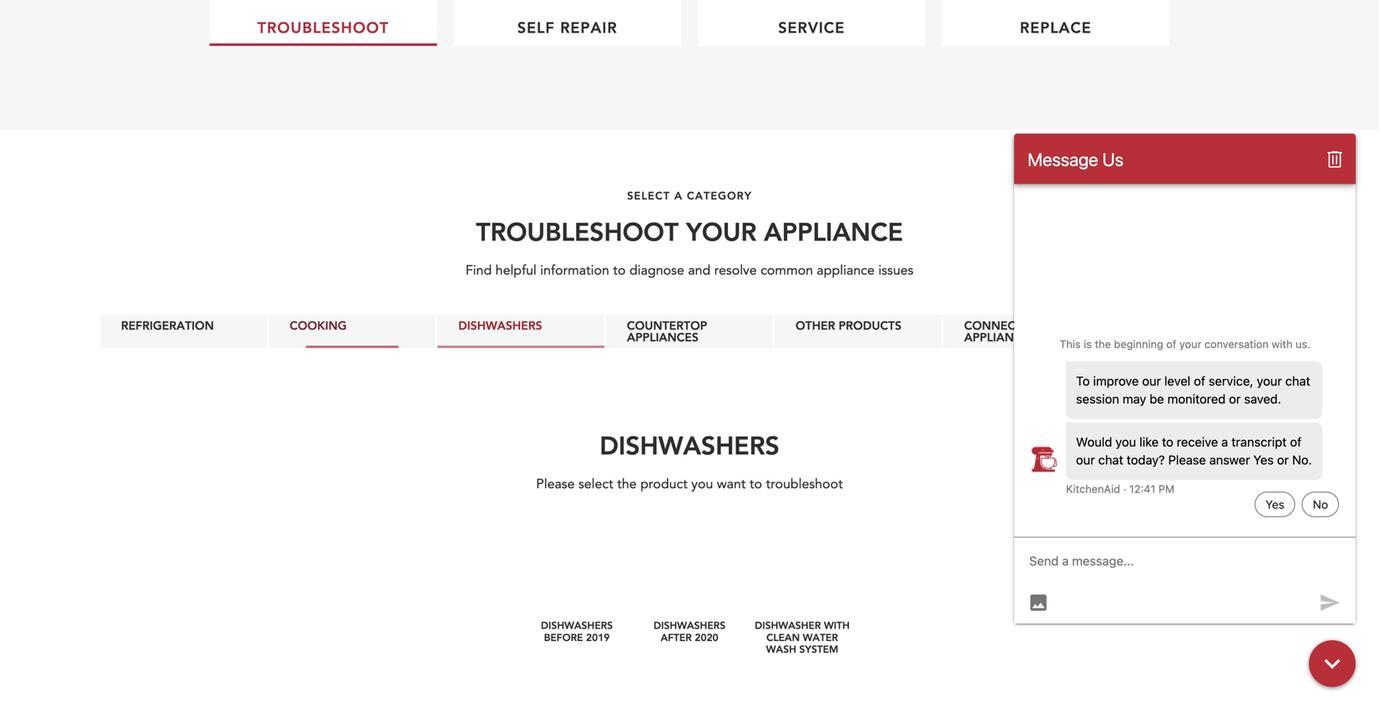 Task type: locate. For each thing, give the bounding box(es) containing it.
other products
[[796, 318, 902, 333]]

and
[[688, 261, 711, 280]]

replace
[[1020, 17, 1092, 37]]

1 horizontal spatial appliances
[[964, 329, 1036, 345]]

countertop appliances link
[[606, 315, 773, 348]]

repair
[[560, 17, 618, 37]]

dishwashers before 2019
[[541, 619, 613, 644]]

common
[[761, 261, 813, 280]]

dishwashers
[[458, 318, 542, 333], [600, 429, 780, 461], [541, 619, 613, 632], [667, 619, 739, 632]]

1 horizontal spatial troubleshoot
[[476, 215, 679, 248]]

to left diagnose
[[613, 261, 626, 280]]

other
[[796, 318, 835, 333]]

refrigeration
[[121, 318, 214, 333]]

dishwashers after 2020
[[667, 619, 739, 644]]

dishwashers inside tab list
[[458, 318, 542, 333]]

system
[[813, 643, 852, 656]]

appliances
[[627, 329, 699, 345], [964, 329, 1036, 345]]

dishwashers link
[[438, 315, 605, 348]]

dishwashers for dishwashers before 2019
[[541, 619, 613, 632]]

troubleshoot for troubleshoot
[[258, 17, 389, 37]]

2 appliances from the left
[[964, 329, 1036, 345]]

0 horizontal spatial troubleshoot
[[258, 17, 389, 37]]

appliances inside countertop appliances
[[627, 329, 699, 345]]

tab list
[[0, 314, 1379, 349]]

cooking link
[[269, 315, 436, 348]]

find
[[466, 261, 492, 280]]

to
[[613, 261, 626, 280], [750, 475, 762, 493]]

select
[[579, 475, 614, 493]]

to right want
[[750, 475, 762, 493]]

category
[[687, 188, 752, 202]]

troubleshoot
[[258, 17, 389, 37], [476, 215, 679, 248]]

appliances for connected
[[964, 329, 1036, 345]]

clean
[[780, 631, 813, 644]]

1 horizontal spatial to
[[750, 475, 762, 493]]

product
[[641, 475, 688, 493]]

appliances inside connected appliances
[[964, 329, 1036, 345]]

2019
[[586, 631, 610, 644]]

dishwashers for dishwashers after 2020
[[667, 619, 739, 632]]

self repair
[[517, 17, 618, 37]]

1 vertical spatial troubleshoot
[[476, 215, 679, 248]]

connected appliances link
[[944, 315, 1111, 348]]

after
[[674, 631, 705, 644]]

1 appliances from the left
[[627, 329, 699, 345]]

0 vertical spatial to
[[613, 261, 626, 280]]

2020
[[708, 631, 732, 644]]

countertop appliances
[[627, 318, 707, 345]]

countertop
[[627, 318, 707, 333]]

0 horizontal spatial to
[[613, 261, 626, 280]]

0 vertical spatial troubleshoot
[[258, 17, 389, 37]]

troubleshoot your appliance
[[476, 215, 903, 248]]

dishwashers before 2019 link
[[516, 528, 638, 654]]

resolve
[[714, 261, 757, 280]]

0 horizontal spatial appliances
[[627, 329, 699, 345]]

appliances for countertop
[[627, 329, 699, 345]]



Task type: describe. For each thing, give the bounding box(es) containing it.
diagnose
[[630, 261, 685, 280]]

connected appliances
[[964, 318, 1039, 345]]

your
[[686, 215, 757, 248]]

please select the product you want to troubleshoot
[[536, 475, 843, 493]]

dishwashers after 2020 link
[[655, 528, 751, 654]]

you
[[692, 475, 713, 493]]

issues
[[879, 261, 914, 280]]

dishwasher with clean water wash system link
[[768, 528, 864, 666]]

helpful
[[496, 261, 537, 280]]

select a category
[[627, 188, 752, 202]]

tab list containing refrigeration
[[0, 314, 1379, 349]]

appliance
[[817, 261, 875, 280]]

find helpful information to diagnose and resolve common appliance issues
[[466, 261, 914, 280]]

connected
[[964, 318, 1039, 333]]

a
[[675, 188, 683, 202]]

1 vertical spatial to
[[750, 475, 762, 493]]

dishwasher
[[768, 619, 834, 632]]

appliance
[[764, 215, 903, 248]]

want
[[717, 475, 746, 493]]

troubleshoot
[[766, 475, 843, 493]]

service
[[778, 17, 845, 37]]

with
[[837, 619, 863, 632]]

dishwashers for dishwashers link
[[458, 318, 542, 333]]

the
[[617, 475, 637, 493]]

select
[[627, 188, 671, 202]]

cooking
[[290, 318, 347, 333]]

please
[[536, 475, 575, 493]]

self
[[517, 17, 555, 37]]

products
[[839, 318, 902, 333]]

other products link
[[775, 315, 942, 348]]

wash
[[779, 643, 810, 656]]

water
[[816, 631, 851, 644]]

dishwasher with clean water wash system
[[768, 619, 863, 656]]

troubleshoot for troubleshoot your appliance
[[476, 215, 679, 248]]

information
[[540, 261, 610, 280]]

before
[[544, 631, 583, 644]]

refrigeration link
[[100, 315, 267, 348]]



Task type: vqa. For each thing, say whether or not it's contained in the screenshot.
top CART
no



